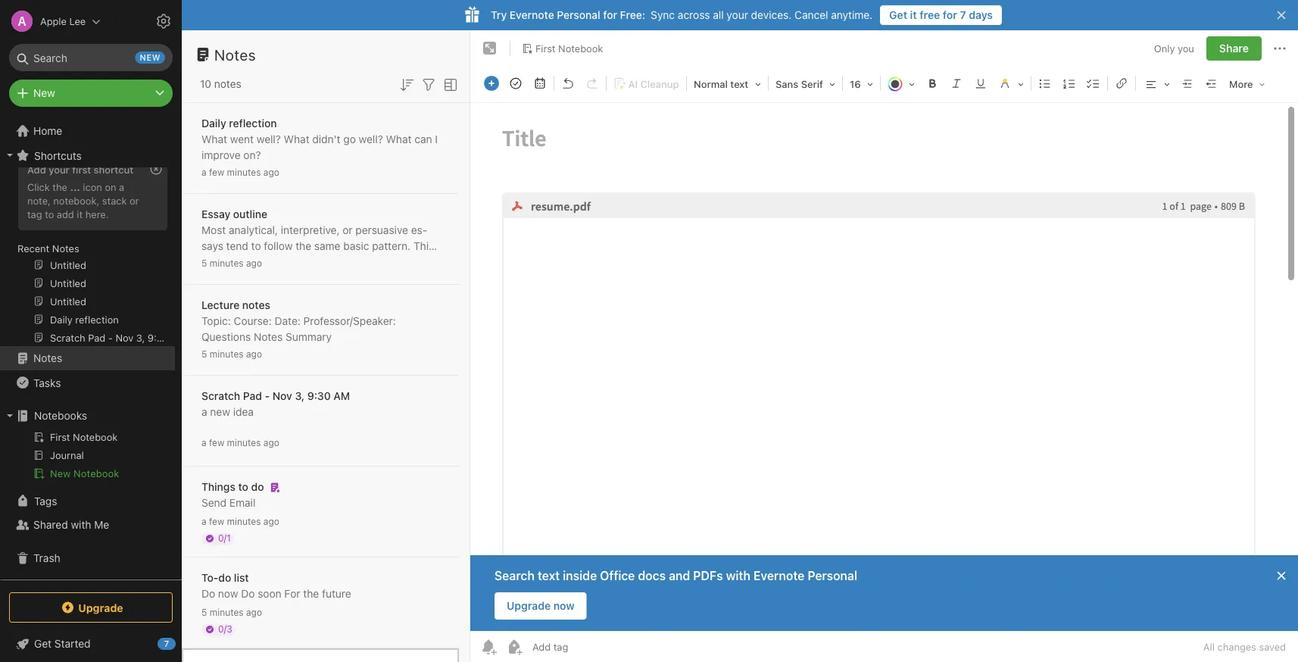 Task type: describe. For each thing, give the bounding box(es) containing it.
underline image
[[971, 73, 992, 94]]

add your first shortcut
[[27, 164, 133, 175]]

note,
[[27, 195, 51, 206]]

now for do
[[218, 588, 238, 600]]

3 5 minutes ago from the top
[[202, 607, 262, 618]]

persuasive
[[356, 224, 408, 236]]

text for search
[[538, 569, 560, 583]]

says
[[202, 224, 428, 252]]

0 vertical spatial evernote
[[510, 9, 555, 21]]

add
[[57, 208, 74, 220]]

devices.
[[752, 9, 792, 21]]

a down improve at the left top
[[202, 167, 207, 178]]

3 a few minutes ago from the top
[[202, 516, 280, 527]]

lee
[[69, 16, 86, 27]]

Alignment field
[[1138, 73, 1176, 95]]

3 5 from the top
[[202, 607, 207, 618]]

notes right recent on the top of page
[[52, 243, 79, 254]]

bold image
[[922, 73, 944, 94]]

a up things
[[202, 438, 207, 448]]

shared with me
[[33, 519, 109, 531]]

follow
[[264, 240, 293, 252]]

future
[[322, 588, 351, 600]]

most
[[259, 272, 284, 284]]

professor/speaker:
[[304, 315, 396, 327]]

2 what from the left
[[284, 133, 310, 146]]

shortcuts
[[34, 149, 82, 162]]

5 minutes ago for summary
[[202, 349, 262, 360]]

most analytical, interpretive, or persuasive es says tend to follow the same basic pattern. this structure should help you formulate effective outlines for most ...
[[202, 224, 434, 284]]

soon
[[258, 588, 282, 600]]

scratch pad - nov 3, 9:30 am a new idea
[[202, 390, 350, 418]]

tasks
[[33, 376, 61, 389]]

0 vertical spatial personal
[[557, 9, 601, 21]]

upgrade now
[[507, 600, 575, 612]]

5 minutes ago for says
[[202, 258, 262, 269]]

expand note image
[[481, 39, 499, 58]]

reflection
[[229, 117, 277, 130]]

add
[[27, 164, 46, 175]]

changes
[[1218, 642, 1257, 653]]

sans
[[776, 78, 799, 90]]

tag
[[27, 208, 42, 220]]

checklist image
[[1084, 73, 1105, 94]]

first
[[536, 43, 556, 54]]

new search field
[[20, 44, 165, 71]]

for inside most analytical, interpretive, or persuasive es says tend to follow the same basic pattern. this structure should help you formulate effective outlines for most ...
[[243, 272, 257, 284]]

get for get started
[[34, 638, 52, 650]]

same
[[314, 240, 341, 252]]

undo image
[[558, 73, 579, 94]]

More field
[[1225, 73, 1271, 95]]

calendar event image
[[530, 73, 551, 94]]

upgrade for upgrade now
[[507, 600, 551, 612]]

am
[[334, 390, 350, 402]]

search
[[495, 569, 535, 583]]

and
[[669, 569, 691, 583]]

1 do from the left
[[202, 588, 215, 600]]

things to do
[[202, 481, 264, 493]]

for for 7
[[943, 9, 958, 21]]

pattern.
[[372, 240, 411, 252]]

with inside shared with me link
[[71, 519, 91, 531]]

should
[[249, 256, 282, 268]]

click the ...
[[27, 181, 80, 192]]

you inside most analytical, interpretive, or persuasive es says tend to follow the same basic pattern. this structure should help you formulate effective outlines for most ...
[[309, 256, 326, 268]]

0/1
[[218, 533, 231, 544]]

tags button
[[0, 489, 175, 513]]

1 well? from the left
[[257, 133, 281, 146]]

send email
[[202, 497, 256, 509]]

-
[[265, 390, 270, 402]]

5 for says
[[202, 258, 207, 269]]

didn't
[[313, 133, 341, 146]]

daily reflection
[[202, 117, 277, 130]]

new for new notebook
[[50, 468, 71, 479]]

inside
[[563, 569, 597, 583]]

apple
[[40, 16, 67, 27]]

days
[[970, 9, 994, 21]]

new inside search box
[[140, 53, 161, 63]]

questions
[[202, 331, 251, 343]]

serif
[[802, 78, 824, 90]]

minutes down questions
[[210, 349, 244, 360]]

notes up tasks
[[33, 352, 62, 365]]

outline
[[233, 208, 268, 221]]

Insert field
[[480, 73, 503, 94]]

or inside most analytical, interpretive, or persuasive es says tend to follow the same basic pattern. this structure should help you formulate effective outlines for most ...
[[343, 224, 353, 236]]

settings image
[[155, 12, 173, 30]]

Font size field
[[845, 73, 879, 95]]

ago down things to do
[[264, 516, 280, 527]]

analytical,
[[229, 224, 278, 236]]

Search text field
[[20, 44, 162, 71]]

first
[[72, 164, 91, 175]]

more
[[1230, 78, 1254, 90]]

a down send
[[202, 516, 207, 527]]

9:30
[[307, 390, 331, 402]]

Note Editor text field
[[471, 103, 1299, 556]]

normal text
[[694, 78, 749, 90]]

search text inside office docs and pdfs with evernote personal
[[495, 569, 858, 583]]

get it free for 7 days
[[890, 9, 994, 21]]

trash link
[[0, 546, 175, 571]]

outdent image
[[1202, 73, 1223, 94]]

notes link
[[0, 346, 175, 371]]

new inside scratch pad - nov 3, 9:30 am a new idea
[[210, 406, 230, 418]]

improve
[[202, 149, 241, 161]]

you inside note window element
[[1179, 43, 1195, 54]]

note window element
[[471, 30, 1299, 662]]

task image
[[505, 73, 527, 94]]

ago down questions
[[246, 349, 262, 360]]

only
[[1155, 43, 1176, 54]]

a inside 'icon on a note, notebook, stack or tag to add it here.'
[[119, 181, 124, 192]]

shared
[[33, 519, 68, 531]]

free
[[920, 9, 941, 21]]

Highlight field
[[994, 73, 1030, 95]]

text for normal
[[731, 78, 749, 90]]

minutes down 'idea'
[[227, 438, 261, 448]]

2 vertical spatial to
[[238, 481, 249, 493]]

Font family field
[[771, 73, 841, 95]]

get it free for 7 days button
[[881, 5, 1003, 25]]

shared with me link
[[0, 513, 175, 537]]

first notebook button
[[517, 38, 609, 59]]

notes for lecture notes
[[242, 299, 270, 311]]

a few minutes ago for what went well? what didn't go well? what can i improve on?
[[202, 167, 280, 178]]

0/3
[[218, 624, 232, 635]]

lecture notes
[[202, 299, 270, 311]]

to-do list
[[202, 572, 249, 584]]

3 what from the left
[[386, 133, 412, 146]]

shortcuts button
[[0, 143, 175, 167]]

italic image
[[947, 73, 968, 94]]

list
[[234, 572, 249, 584]]

scratch
[[202, 390, 240, 402]]

only you
[[1155, 43, 1195, 54]]

anytime.
[[832, 9, 873, 21]]

2 well? from the left
[[359, 133, 383, 146]]

cancel
[[795, 9, 829, 21]]

on?
[[244, 149, 261, 161]]

help
[[285, 256, 306, 268]]

to for says
[[251, 240, 261, 252]]



Task type: vqa. For each thing, say whether or not it's contained in the screenshot.


Task type: locate. For each thing, give the bounding box(es) containing it.
well? down reflection
[[257, 133, 281, 146]]

1 vertical spatial do
[[218, 572, 231, 584]]

1 horizontal spatial 7
[[961, 9, 967, 21]]

few down improve at the left top
[[209, 167, 225, 178]]

notebook for first notebook
[[559, 43, 604, 54]]

1 vertical spatial 7
[[164, 639, 169, 649]]

a few minutes ago down email
[[202, 516, 280, 527]]

on
[[105, 181, 116, 192]]

group inside tree
[[0, 149, 175, 352]]

email
[[230, 497, 256, 509]]

interpretive,
[[281, 224, 340, 236]]

1 vertical spatial notebook
[[74, 468, 119, 479]]

1 horizontal spatial do
[[241, 588, 255, 600]]

new inside new notebook button
[[50, 468, 71, 479]]

... up notebook,
[[70, 181, 80, 192]]

5
[[202, 258, 207, 269], [202, 349, 207, 360], [202, 607, 207, 618]]

Help and Learning task checklist field
[[0, 632, 182, 656]]

share
[[1220, 42, 1250, 55]]

stack
[[102, 195, 127, 206]]

idea
[[233, 406, 254, 418]]

office
[[600, 569, 635, 583]]

more actions image
[[1272, 39, 1290, 58]]

Heading level field
[[689, 73, 767, 95]]

16
[[850, 78, 861, 90]]

for for free:
[[604, 9, 618, 21]]

a few minutes ago down on?
[[202, 167, 280, 178]]

ago
[[264, 167, 280, 178], [246, 258, 262, 269], [246, 349, 262, 360], [264, 438, 280, 448], [264, 516, 280, 527], [246, 607, 262, 618]]

across
[[678, 9, 710, 21]]

1 vertical spatial get
[[34, 638, 52, 650]]

0 horizontal spatial with
[[71, 519, 91, 531]]

do down to- at the left bottom
[[202, 588, 215, 600]]

now for upgrade
[[554, 600, 575, 612]]

0 horizontal spatial or
[[130, 195, 139, 206]]

2 horizontal spatial to
[[251, 240, 261, 252]]

0 horizontal spatial it
[[77, 208, 83, 220]]

Account field
[[0, 6, 101, 36]]

all
[[713, 9, 724, 21]]

2 vertical spatial a few minutes ago
[[202, 516, 280, 527]]

note list element
[[182, 30, 471, 662]]

1 horizontal spatial your
[[727, 9, 749, 21]]

now inside note list element
[[218, 588, 238, 600]]

0 vertical spatial few
[[209, 167, 225, 178]]

bulleted list image
[[1035, 73, 1056, 94]]

Font color field
[[883, 73, 921, 95]]

notebooks link
[[0, 404, 175, 428]]

1 vertical spatial the
[[296, 240, 312, 252]]

a few minutes ago for a new idea
[[202, 438, 280, 448]]

1 few from the top
[[209, 167, 225, 178]]

Sort options field
[[398, 74, 416, 94]]

0 vertical spatial get
[[890, 9, 908, 21]]

apple lee
[[40, 16, 86, 27]]

what left didn't
[[284, 133, 310, 146]]

or right stack
[[130, 195, 139, 206]]

1 vertical spatial 5 minutes ago
[[202, 349, 262, 360]]

normal
[[694, 78, 728, 90]]

ago up most
[[246, 258, 262, 269]]

1 horizontal spatial ...
[[287, 272, 296, 284]]

3 few from the top
[[209, 516, 225, 527]]

evernote right pdfs
[[754, 569, 805, 583]]

1 horizontal spatial evernote
[[754, 569, 805, 583]]

now inside upgrade now button
[[554, 600, 575, 612]]

7 left click to collapse icon
[[164, 639, 169, 649]]

upgrade
[[507, 600, 551, 612], [78, 602, 123, 614]]

0 vertical spatial notes
[[214, 78, 242, 90]]

1 horizontal spatial new
[[210, 406, 230, 418]]

1 vertical spatial to
[[251, 240, 261, 252]]

es
[[411, 224, 428, 236]]

0 vertical spatial do
[[251, 481, 264, 493]]

notes for 10 notes
[[214, 78, 242, 90]]

new up home
[[33, 87, 55, 99]]

free:
[[620, 9, 646, 21]]

notebook
[[559, 43, 604, 54], [74, 468, 119, 479]]

1 horizontal spatial it
[[911, 9, 918, 21]]

0 horizontal spatial well?
[[257, 133, 281, 146]]

it left free
[[911, 9, 918, 21]]

1 5 from the top
[[202, 258, 207, 269]]

new for new
[[33, 87, 55, 99]]

0 vertical spatial you
[[1179, 43, 1195, 54]]

1 vertical spatial few
[[209, 438, 225, 448]]

More actions field
[[1272, 36, 1290, 61]]

well? right 'go'
[[359, 133, 383, 146]]

essay outline
[[202, 208, 268, 221]]

add tag image
[[505, 638, 524, 656]]

1 vertical spatial notes
[[242, 299, 270, 311]]

1 vertical spatial your
[[49, 164, 70, 175]]

few
[[209, 167, 225, 178], [209, 438, 225, 448], [209, 516, 225, 527]]

1 vertical spatial or
[[343, 224, 353, 236]]

most
[[202, 224, 226, 236]]

to right tag
[[45, 208, 54, 220]]

new down settings icon
[[140, 53, 161, 63]]

upgrade for upgrade
[[78, 602, 123, 614]]

try
[[491, 9, 507, 21]]

1 horizontal spatial notes
[[242, 299, 270, 311]]

notebook inside note window element
[[559, 43, 604, 54]]

0 vertical spatial with
[[71, 519, 91, 531]]

1 vertical spatial text
[[538, 569, 560, 583]]

a few minutes ago down 'idea'
[[202, 438, 280, 448]]

1 horizontal spatial get
[[890, 9, 908, 21]]

add a reminder image
[[480, 638, 498, 656]]

pad
[[243, 390, 262, 402]]

1 horizontal spatial do
[[251, 481, 264, 493]]

7 left days
[[961, 9, 967, 21]]

the up notebook,
[[53, 181, 67, 192]]

View options field
[[438, 74, 460, 94]]

try evernote personal for free: sync across all your devices. cancel anytime.
[[491, 9, 873, 21]]

a few minutes ago
[[202, 167, 280, 178], [202, 438, 280, 448], [202, 516, 280, 527]]

it down notebook,
[[77, 208, 83, 220]]

few up 0/1 at bottom
[[209, 516, 225, 527]]

for left free:
[[604, 9, 618, 21]]

0 vertical spatial or
[[130, 195, 139, 206]]

date:
[[275, 315, 301, 327]]

0 horizontal spatial text
[[538, 569, 560, 583]]

i
[[435, 133, 438, 146]]

to
[[45, 208, 54, 220], [251, 240, 261, 252], [238, 481, 249, 493]]

lecture
[[202, 299, 240, 311]]

notebook,
[[53, 195, 99, 206]]

personal
[[557, 9, 601, 21], [808, 569, 858, 583]]

notebooks
[[34, 410, 87, 422]]

with right pdfs
[[726, 569, 751, 583]]

7 inside button
[[961, 9, 967, 21]]

new down scratch
[[210, 406, 230, 418]]

text
[[731, 78, 749, 90], [538, 569, 560, 583]]

2 do from the left
[[241, 588, 255, 600]]

the down interpretive,
[[296, 240, 312, 252]]

1 horizontal spatial notebook
[[559, 43, 604, 54]]

notes down course: at the top left of the page
[[254, 331, 283, 343]]

0 vertical spatial the
[[53, 181, 67, 192]]

upgrade inside popup button
[[78, 602, 123, 614]]

0 vertical spatial new
[[140, 53, 161, 63]]

1 horizontal spatial you
[[1179, 43, 1195, 54]]

0 horizontal spatial do
[[218, 572, 231, 584]]

get left started
[[34, 638, 52, 650]]

what down daily
[[202, 133, 227, 146]]

2 horizontal spatial what
[[386, 133, 412, 146]]

ago up outline
[[264, 167, 280, 178]]

upgrade button
[[9, 593, 173, 623]]

2 horizontal spatial for
[[943, 9, 958, 21]]

the inside most analytical, interpretive, or persuasive es says tend to follow the same basic pattern. this structure should help you formulate effective outlines for most ...
[[296, 240, 312, 252]]

1 vertical spatial new
[[50, 468, 71, 479]]

Add filters field
[[420, 74, 438, 94]]

notes right the 10
[[214, 78, 242, 90]]

2 5 from the top
[[202, 349, 207, 360]]

upgrade down search
[[507, 600, 551, 612]]

get for get it free for 7 days
[[890, 9, 908, 21]]

1 vertical spatial it
[[77, 208, 83, 220]]

1 vertical spatial with
[[726, 569, 751, 583]]

0 vertical spatial notebook
[[559, 43, 604, 54]]

1 horizontal spatial well?
[[359, 133, 383, 146]]

group containing add your first shortcut
[[0, 149, 175, 352]]

0 vertical spatial it
[[911, 9, 918, 21]]

1 horizontal spatial what
[[284, 133, 310, 146]]

tree
[[0, 119, 182, 580]]

1 horizontal spatial for
[[604, 9, 618, 21]]

insert link image
[[1112, 73, 1133, 94]]

2 vertical spatial 5
[[202, 607, 207, 618]]

few up things
[[209, 438, 225, 448]]

new notebook group
[[0, 428, 175, 489]]

0 vertical spatial 5
[[202, 258, 207, 269]]

to down the analytical,
[[251, 240, 261, 252]]

0 vertical spatial text
[[731, 78, 749, 90]]

notebook up "tags" button
[[74, 468, 119, 479]]

get left free
[[890, 9, 908, 21]]

now down the to-do list
[[218, 588, 238, 600]]

Add tag field
[[531, 641, 645, 654]]

it inside 'icon on a note, notebook, stack or tag to add it here.'
[[77, 208, 83, 220]]

topic:
[[202, 315, 231, 327]]

1 vertical spatial ...
[[287, 272, 296, 284]]

2 vertical spatial few
[[209, 516, 225, 527]]

minutes up 'outlines'
[[210, 258, 244, 269]]

do left 'list'
[[218, 572, 231, 584]]

for right free
[[943, 9, 958, 21]]

do
[[251, 481, 264, 493], [218, 572, 231, 584]]

1 horizontal spatial to
[[238, 481, 249, 493]]

do now do soon for the future
[[202, 588, 351, 600]]

0 horizontal spatial now
[[218, 588, 238, 600]]

ago down 'soon'
[[246, 607, 262, 618]]

get inside get it free for 7 days button
[[890, 9, 908, 21]]

2 vertical spatial 5 minutes ago
[[202, 607, 262, 618]]

0 vertical spatial 5 minutes ago
[[202, 258, 262, 269]]

basic
[[344, 240, 369, 252]]

do down 'list'
[[241, 588, 255, 600]]

went
[[230, 133, 254, 146]]

all
[[1204, 642, 1216, 653]]

numbered list image
[[1059, 73, 1081, 94]]

new inside popup button
[[33, 87, 55, 99]]

summary
[[286, 331, 332, 343]]

notes inside topic: course: date: professor/speaker: questions notes summary
[[254, 331, 283, 343]]

1 a few minutes ago from the top
[[202, 167, 280, 178]]

0 vertical spatial your
[[727, 9, 749, 21]]

0 horizontal spatial ...
[[70, 181, 80, 192]]

upgrade inside button
[[507, 600, 551, 612]]

text left inside
[[538, 569, 560, 583]]

tend
[[226, 240, 248, 252]]

it inside get it free for 7 days button
[[911, 9, 918, 21]]

5 down to- at the left bottom
[[202, 607, 207, 618]]

few for what went well? what didn't go well? what can i improve on?
[[209, 167, 225, 178]]

10 notes
[[200, 78, 242, 90]]

you
[[1179, 43, 1195, 54], [309, 256, 326, 268]]

with inside note window element
[[726, 569, 751, 583]]

1 vertical spatial evernote
[[754, 569, 805, 583]]

you right only
[[1179, 43, 1195, 54]]

few for a new idea
[[209, 438, 225, 448]]

0 vertical spatial a few minutes ago
[[202, 167, 280, 178]]

5 minutes ago down tend on the left of page
[[202, 258, 262, 269]]

0 vertical spatial ...
[[70, 181, 80, 192]]

0 horizontal spatial 7
[[164, 639, 169, 649]]

text inside heading level field
[[731, 78, 749, 90]]

share button
[[1207, 36, 1263, 61]]

tasks button
[[0, 371, 175, 395]]

0 horizontal spatial new
[[140, 53, 161, 63]]

evernote right try
[[510, 9, 555, 21]]

5 down questions
[[202, 349, 207, 360]]

topic: course: date: professor/speaker: questions notes summary
[[202, 315, 396, 343]]

1 horizontal spatial now
[[554, 600, 575, 612]]

notes up course: at the top left of the page
[[242, 299, 270, 311]]

2 a few minutes ago from the top
[[202, 438, 280, 448]]

with left me
[[71, 519, 91, 531]]

7 inside help and learning task checklist field
[[164, 639, 169, 649]]

0 horizontal spatial what
[[202, 133, 227, 146]]

for
[[285, 588, 301, 600]]

add filters image
[[420, 76, 438, 94]]

1 horizontal spatial or
[[343, 224, 353, 236]]

the
[[53, 181, 67, 192], [296, 240, 312, 252], [303, 588, 319, 600]]

here.
[[85, 208, 109, 220]]

... inside most analytical, interpretive, or persuasive es says tend to follow the same basic pattern. this structure should help you formulate effective outlines for most ...
[[287, 272, 296, 284]]

5 minutes ago down questions
[[202, 349, 262, 360]]

for left most
[[243, 272, 257, 284]]

what
[[202, 133, 227, 146], [284, 133, 310, 146], [386, 133, 412, 146]]

ago down scratch pad - nov 3, 9:30 am a new idea
[[264, 438, 280, 448]]

now down inside
[[554, 600, 575, 612]]

minutes down email
[[227, 516, 261, 527]]

a down scratch
[[202, 406, 207, 418]]

icon on a note, notebook, stack or tag to add it here.
[[27, 181, 139, 220]]

trash
[[33, 552, 60, 565]]

do up email
[[251, 481, 264, 493]]

notes up 10 notes
[[214, 45, 256, 63]]

minutes up 0/3
[[210, 607, 244, 618]]

what left can at the top of page
[[386, 133, 412, 146]]

2 5 minutes ago from the top
[[202, 349, 262, 360]]

sans serif
[[776, 78, 824, 90]]

0 vertical spatial new
[[33, 87, 55, 99]]

1 vertical spatial 5
[[202, 349, 207, 360]]

or inside 'icon on a note, notebook, stack or tag to add it here.'
[[130, 195, 139, 206]]

0 vertical spatial 7
[[961, 9, 967, 21]]

text right normal
[[731, 78, 749, 90]]

first notebook
[[536, 43, 604, 54]]

0 horizontal spatial for
[[243, 272, 257, 284]]

1 horizontal spatial upgrade
[[507, 600, 551, 612]]

1 5 minutes ago from the top
[[202, 258, 262, 269]]

a inside scratch pad - nov 3, 9:30 am a new idea
[[202, 406, 207, 418]]

1 horizontal spatial text
[[731, 78, 749, 90]]

shortcut
[[94, 164, 133, 175]]

expand notebooks image
[[4, 410, 16, 422]]

your down shortcuts at the top
[[49, 164, 70, 175]]

pdfs
[[694, 569, 723, 583]]

for inside button
[[943, 9, 958, 21]]

... down help
[[287, 272, 296, 284]]

1 vertical spatial new
[[210, 406, 230, 418]]

0 horizontal spatial your
[[49, 164, 70, 175]]

or up basic
[[343, 224, 353, 236]]

new up tags
[[50, 468, 71, 479]]

1 vertical spatial personal
[[808, 569, 858, 583]]

0 horizontal spatial do
[[202, 588, 215, 600]]

5 minutes ago up 0/3
[[202, 607, 262, 618]]

group
[[0, 149, 175, 352]]

essay
[[202, 208, 231, 221]]

outlines
[[202, 272, 240, 284]]

docs
[[638, 569, 666, 583]]

to inside most analytical, interpretive, or persuasive es says tend to follow the same basic pattern. this structure should help you formulate effective outlines for most ...
[[251, 240, 261, 252]]

to inside 'icon on a note, notebook, stack or tag to add it here.'
[[45, 208, 54, 220]]

to up email
[[238, 481, 249, 493]]

0 horizontal spatial personal
[[557, 9, 601, 21]]

get inside help and learning task checklist field
[[34, 638, 52, 650]]

home link
[[0, 119, 182, 143]]

structure
[[202, 256, 246, 268]]

me
[[94, 519, 109, 531]]

0 horizontal spatial notes
[[214, 78, 242, 90]]

to-
[[202, 572, 219, 584]]

2 vertical spatial the
[[303, 588, 319, 600]]

0 horizontal spatial get
[[34, 638, 52, 650]]

tree containing home
[[0, 119, 182, 580]]

0 horizontal spatial notebook
[[74, 468, 119, 479]]

a right on
[[119, 181, 124, 192]]

5 up 'outlines'
[[202, 258, 207, 269]]

all changes saved
[[1204, 642, 1287, 653]]

1 vertical spatial a few minutes ago
[[202, 438, 280, 448]]

1 what from the left
[[202, 133, 227, 146]]

things
[[202, 481, 236, 493]]

2 few from the top
[[209, 438, 225, 448]]

send
[[202, 497, 227, 509]]

0 horizontal spatial evernote
[[510, 9, 555, 21]]

click to collapse image
[[176, 634, 188, 653]]

notebook for new notebook
[[74, 468, 119, 479]]

the right for
[[303, 588, 319, 600]]

go
[[344, 133, 356, 146]]

1 vertical spatial you
[[309, 256, 326, 268]]

evernote inside note window element
[[754, 569, 805, 583]]

you down same
[[309, 256, 326, 268]]

0 horizontal spatial to
[[45, 208, 54, 220]]

0 horizontal spatial you
[[309, 256, 326, 268]]

0 horizontal spatial upgrade
[[78, 602, 123, 614]]

1 horizontal spatial personal
[[808, 569, 858, 583]]

5 for summary
[[202, 349, 207, 360]]

what went well? what didn't go well? what can i improve on?
[[202, 133, 438, 161]]

your right all on the top right
[[727, 9, 749, 21]]

notebook inside group
[[74, 468, 119, 479]]

minutes
[[227, 167, 261, 178], [210, 258, 244, 269], [210, 349, 244, 360], [227, 438, 261, 448], [227, 516, 261, 527], [210, 607, 244, 618]]

upgrade up help and learning task checklist field
[[78, 602, 123, 614]]

sync
[[651, 9, 675, 21]]

course:
[[234, 315, 272, 327]]

notebook right first
[[559, 43, 604, 54]]

formulate
[[329, 256, 376, 268]]

to for or
[[45, 208, 54, 220]]

indent image
[[1178, 73, 1199, 94]]

personal inside note window element
[[808, 569, 858, 583]]

1 horizontal spatial with
[[726, 569, 751, 583]]

minutes down on?
[[227, 167, 261, 178]]

0 vertical spatial to
[[45, 208, 54, 220]]



